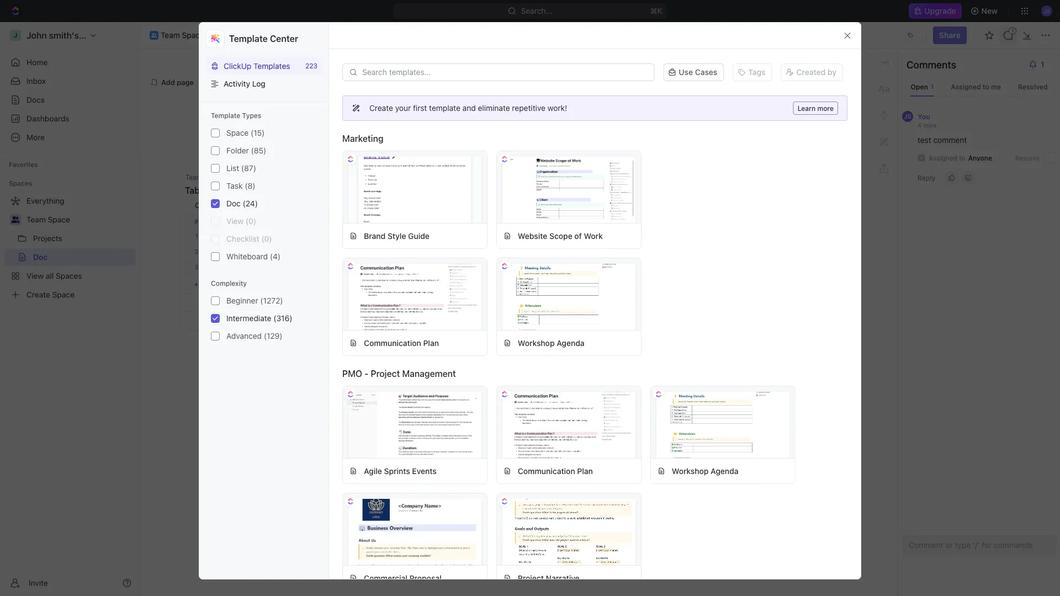 Task type: locate. For each thing, give the bounding box(es) containing it.
and
[[463, 104, 476, 113]]

to do cell for task 2
[[429, 244, 539, 259]]

communication plan
[[364, 339, 439, 348], [518, 467, 593, 476]]

new for new
[[982, 6, 998, 15]]

1 do from the top
[[446, 249, 455, 256]]

row group
[[186, 229, 208, 294], [208, 229, 760, 312]]

comment up "last"
[[334, 77, 367, 86]]

events
[[412, 467, 437, 476]]

(0) for checklist (0)
[[262, 235, 272, 244]]

task up task 2
[[212, 232, 227, 241]]

1 horizontal spatial workshop agenda
[[672, 467, 739, 476]]

task down task 3
[[215, 281, 228, 288]]

(0)
[[246, 217, 256, 226], [262, 235, 272, 244]]

reply
[[918, 174, 936, 182]]

0 vertical spatial project
[[371, 369, 400, 379]]

created by button
[[777, 62, 848, 82]]

team space up page
[[161, 31, 204, 40]]

1 vertical spatial plan
[[577, 467, 593, 476]]

learn
[[798, 104, 816, 112]]

new task
[[200, 281, 228, 288]]

0 horizontal spatial plan
[[423, 339, 439, 348]]

1 horizontal spatial user group image
[[151, 33, 157, 37]]

activity log
[[224, 79, 266, 88]]

template for template center
[[229, 33, 268, 44]]

1 for 1 comment
[[328, 77, 332, 86]]

0 horizontal spatial communication plan
[[364, 339, 439, 348]]

projects
[[231, 173, 256, 181]]

team space inside team space link
[[27, 215, 70, 224]]

2
[[229, 248, 233, 256], [195, 248, 199, 255]]

template up clickup templates
[[229, 33, 268, 44]]

1 vertical spatial do
[[446, 264, 455, 271]]

assigned to me
[[951, 83, 1001, 91]]

row
[[208, 215, 760, 228]]

2 left task 2
[[195, 248, 199, 255]]

team up table
[[186, 173, 202, 181]]

2 inside 1 2 3
[[195, 248, 199, 255]]

untitled down 1 comment on the top left of the page
[[316, 90, 398, 116]]

None checkbox
[[211, 217, 220, 226], [211, 252, 220, 261], [211, 217, 220, 226], [211, 252, 220, 261]]

to do cell
[[429, 244, 539, 259], [429, 260, 539, 275]]

updated:
[[371, 130, 404, 139]]

workshop agenda
[[518, 339, 585, 348], [672, 467, 739, 476]]

(0) up (4)
[[262, 235, 272, 244]]

(87)
[[241, 164, 256, 173]]

press space to select this row. row
[[186, 229, 208, 244], [208, 229, 760, 244], [186, 244, 208, 260], [208, 244, 760, 260], [186, 260, 208, 275], [208, 260, 760, 275], [208, 312, 760, 331]]

website
[[518, 231, 548, 241]]

task down / on the left of page
[[226, 181, 243, 191]]

website scope of work
[[518, 231, 603, 241]]

team space
[[161, 31, 204, 40], [27, 215, 70, 224]]

inbox link
[[4, 72, 136, 90]]

template left types
[[211, 112, 240, 119]]

template types
[[211, 112, 261, 119]]

row group containing task 1
[[208, 229, 760, 312]]

created by button
[[781, 64, 843, 81]]

2 do from the top
[[446, 264, 455, 271]]

use cases button
[[659, 62, 729, 82]]

3 inside press space to select this row. row
[[229, 263, 233, 271]]

1 vertical spatial workshop
[[672, 467, 709, 476]]

commercial
[[364, 574, 408, 583]]

template
[[429, 104, 461, 113]]

task down task 2
[[212, 263, 227, 271]]

1 horizontal spatial workshop
[[672, 467, 709, 476]]

grid containing task 1
[[186, 215, 844, 331]]

complexity
[[211, 280, 247, 287]]

to do for task 2
[[435, 249, 455, 256]]

task for task 2
[[212, 248, 227, 256]]

eliminate
[[478, 104, 510, 113]]

comments
[[907, 59, 957, 70]]

project left narrative
[[518, 574, 544, 583]]

(129)
[[264, 332, 283, 341]]

task (8)
[[226, 181, 255, 191]]

1 vertical spatial workshop agenda
[[672, 467, 739, 476]]

press space to select this row. row containing task 3
[[208, 260, 760, 275]]

activity
[[224, 79, 250, 88]]

0 vertical spatial workshop
[[518, 339, 555, 348]]

0 vertical spatial to do cell
[[429, 244, 539, 259]]

project right -
[[371, 369, 400, 379]]

list
[[226, 164, 239, 173]]

2 inside press space to select this row. row
[[229, 248, 233, 256]]

intermediate (316)
[[226, 314, 292, 323]]

1 vertical spatial to do cell
[[429, 260, 539, 275]]

checklist
[[226, 235, 259, 244]]

smith
[[338, 232, 357, 241]]

(24)
[[243, 199, 258, 208]]

3
[[229, 263, 233, 271], [195, 263, 199, 271]]

0 horizontal spatial 2
[[195, 248, 199, 255]]

Search templates... text field
[[362, 68, 648, 77]]

2 to do from the top
[[435, 264, 455, 271]]

team
[[161, 31, 180, 40], [186, 173, 202, 181], [27, 215, 46, 224]]

team space / projects table
[[185, 173, 256, 196]]

0 vertical spatial team space
[[161, 31, 204, 40]]

1 vertical spatial (0)
[[262, 235, 272, 244]]

first
[[413, 104, 427, 113]]

1 vertical spatial template
[[211, 112, 240, 119]]

agile
[[364, 467, 382, 476]]

0 horizontal spatial communication
[[364, 339, 421, 348]]

0 vertical spatial workshop agenda
[[518, 339, 585, 348]]

1 horizontal spatial team space link
[[161, 31, 204, 40]]

2 horizontal spatial team
[[186, 173, 202, 181]]

2 vertical spatial team
[[27, 215, 46, 224]]

workshop
[[518, 339, 555, 348], [672, 467, 709, 476]]

0 vertical spatial to do
[[435, 249, 455, 256]]

1 horizontal spatial plan
[[577, 467, 593, 476]]

template center
[[229, 33, 298, 44]]

test
[[918, 136, 932, 145]]

1 horizontal spatial untitled
[[316, 90, 398, 116]]

guide
[[408, 231, 430, 241]]

team up add at the top left of the page
[[161, 31, 180, 40]]

do for 3
[[446, 264, 455, 271]]

project narrative
[[518, 574, 580, 583]]

dashboards link
[[4, 110, 136, 128]]

assigned
[[951, 83, 981, 91], [929, 154, 958, 162]]

user group image
[[151, 33, 157, 37], [11, 217, 20, 223]]

0 horizontal spatial new
[[200, 281, 213, 288]]

row group containing 1 2 3
[[186, 229, 208, 294]]

Beginner (1272) checkbox
[[211, 297, 220, 306]]

new up beginner (1272) option
[[200, 281, 213, 288]]

doc (24)
[[226, 199, 258, 208]]

0 horizontal spatial untitled
[[225, 31, 254, 40]]

grid
[[186, 215, 844, 331]]

2 to do cell from the top
[[429, 260, 539, 275]]

Search tasks... text field
[[205, 198, 297, 214]]

0 horizontal spatial project
[[371, 369, 400, 379]]

new
[[982, 6, 998, 15], [200, 281, 213, 288]]

0 vertical spatial template
[[229, 33, 268, 44]]

1 vertical spatial comment
[[934, 136, 967, 145]]

0 vertical spatial (0)
[[246, 217, 256, 226]]

team space down "spaces"
[[27, 215, 70, 224]]

1 horizontal spatial 3
[[229, 263, 233, 271]]

new inside grid
[[200, 281, 213, 288]]

223
[[305, 62, 318, 70]]

to do for task 3
[[435, 264, 455, 271]]

task 3
[[212, 263, 233, 271]]

you 4 mins
[[918, 112, 937, 129]]

untitled
[[225, 31, 254, 40], [316, 90, 398, 116]]

favorites button
[[4, 158, 42, 171]]

project
[[371, 369, 400, 379], [518, 574, 544, 583]]

1 to do from the top
[[435, 249, 455, 256]]

brand
[[364, 231, 386, 241]]

1 vertical spatial new
[[200, 281, 213, 288]]

user group image inside sidebar navigation
[[11, 217, 20, 223]]

press space to select this row. row containing 2
[[186, 244, 208, 260]]

1 vertical spatial to do
[[435, 264, 455, 271]]

spaces
[[9, 180, 32, 187]]

task 1
[[212, 232, 232, 241]]

comment
[[334, 77, 367, 86], [934, 136, 967, 145]]

0 vertical spatial new
[[982, 6, 998, 15]]

home
[[27, 58, 48, 67]]

1 vertical spatial team space
[[27, 215, 70, 224]]

user group image for topmost team space link
[[151, 33, 157, 37]]

1 horizontal spatial 2
[[229, 248, 233, 256]]

1 horizontal spatial (0)
[[262, 235, 272, 244]]

table
[[185, 185, 207, 196]]

0 horizontal spatial team space
[[27, 215, 70, 224]]

assigned to
[[929, 154, 966, 162]]

untitled up clickup
[[225, 31, 254, 40]]

0 horizontal spatial comment
[[334, 77, 367, 86]]

3 left task 3
[[195, 263, 199, 271]]

3 up complexity
[[229, 263, 233, 271]]

1 horizontal spatial team
[[161, 31, 180, 40]]

0 vertical spatial user group image
[[151, 33, 157, 37]]

2 horizontal spatial 1
[[328, 77, 332, 86]]

Intermediate (316) checkbox
[[211, 314, 220, 323]]

1 vertical spatial team space link
[[27, 211, 134, 229]]

0 vertical spatial comment
[[334, 77, 367, 86]]

view
[[226, 217, 244, 226]]

1 horizontal spatial agenda
[[711, 467, 739, 476]]

press space to select this row. row containing task 1
[[208, 229, 760, 244]]

1 horizontal spatial team space
[[161, 31, 204, 40]]

comment up assigned to
[[934, 136, 967, 145]]

2 down checklist at left
[[229, 248, 233, 256]]

js
[[905, 113, 912, 120]]

center
[[270, 33, 298, 44]]

0 horizontal spatial agenda
[[557, 339, 585, 348]]

1 row group from the left
[[186, 229, 208, 294]]

last
[[354, 130, 369, 139]]

0 horizontal spatial team space link
[[27, 211, 134, 229]]

1 vertical spatial user group image
[[11, 217, 20, 223]]

0 horizontal spatial user group image
[[11, 217, 20, 223]]

None checkbox
[[211, 129, 220, 138], [211, 146, 220, 155], [211, 164, 220, 173], [211, 182, 220, 191], [211, 199, 220, 208], [211, 235, 220, 244], [211, 129, 220, 138], [211, 146, 220, 155], [211, 164, 220, 173], [211, 182, 220, 191], [211, 199, 220, 208], [211, 235, 220, 244]]

task for task 1
[[212, 232, 227, 241]]

1 vertical spatial assigned
[[929, 154, 958, 162]]

0 horizontal spatial workshop
[[518, 339, 555, 348]]

assigned down test comment
[[929, 154, 958, 162]]

assigned left "me"
[[951, 83, 981, 91]]

1 to do cell from the top
[[429, 244, 539, 259]]

(0) down search tasks... text box at the top of the page
[[246, 217, 256, 226]]

assigned for assigned to me
[[951, 83, 981, 91]]

team space link
[[161, 31, 204, 40], [27, 211, 134, 229]]

advanced
[[226, 332, 262, 341]]

1
[[328, 77, 332, 86], [229, 232, 232, 241], [195, 233, 198, 240]]

template for template types
[[211, 112, 240, 119]]

1 horizontal spatial comment
[[934, 136, 967, 145]]

0 vertical spatial assigned
[[951, 83, 981, 91]]

2 row group from the left
[[208, 229, 760, 312]]

team down "spaces"
[[27, 215, 46, 224]]

1 horizontal spatial communication
[[518, 467, 575, 476]]

space inside sidebar navigation
[[48, 215, 70, 224]]

1 inside 1 2 3
[[195, 233, 198, 240]]

team space for topmost team space link
[[161, 31, 204, 40]]

new right upgrade
[[982, 6, 998, 15]]

1 vertical spatial team
[[186, 173, 202, 181]]

press space to select this row. row containing 1
[[186, 229, 208, 244]]

search tasks...
[[205, 202, 251, 210]]

0 horizontal spatial 1
[[195, 233, 198, 240]]

0 vertical spatial do
[[446, 249, 455, 256]]

0 horizontal spatial team
[[27, 215, 46, 224]]

0 vertical spatial plan
[[423, 339, 439, 348]]

task down task 1 on the top left of the page
[[212, 248, 227, 256]]

new inside button
[[982, 6, 998, 15]]

0 horizontal spatial 3
[[195, 263, 199, 271]]

john smith cell
[[318, 229, 429, 244]]

0 horizontal spatial (0)
[[246, 217, 256, 226]]

1 vertical spatial project
[[518, 574, 544, 583]]

cell
[[429, 229, 539, 244], [539, 229, 650, 244], [650, 229, 760, 244], [318, 244, 429, 259], [539, 244, 650, 259], [650, 244, 760, 259], [318, 260, 429, 275], [539, 260, 650, 275], [650, 260, 760, 275], [650, 312, 760, 330]]

1 vertical spatial communication plan
[[518, 467, 593, 476]]

1 horizontal spatial new
[[982, 6, 998, 15]]



Task type: describe. For each thing, give the bounding box(es) containing it.
upgrade link
[[909, 3, 962, 19]]

resolved
[[1019, 83, 1048, 91]]

1 comment
[[328, 77, 367, 86]]

tags button
[[733, 64, 772, 81]]

space (15)
[[226, 128, 265, 138]]

doc
[[226, 199, 241, 208]]

tasks...
[[229, 202, 251, 210]]

folder (85)
[[226, 146, 266, 155]]

management
[[402, 369, 456, 379]]

comment for test comment
[[934, 136, 967, 145]]

brand style guide
[[364, 231, 430, 241]]

do for 2
[[446, 249, 455, 256]]

task for task (8)
[[226, 181, 243, 191]]

new button
[[966, 2, 1005, 20]]

commercial proposal
[[364, 574, 442, 583]]

agile sprints events
[[364, 467, 437, 476]]

home link
[[4, 54, 136, 71]]

1 horizontal spatial communication plan
[[518, 467, 593, 476]]

1 vertical spatial communication
[[518, 467, 575, 476]]

proposal
[[410, 574, 442, 583]]

marketing
[[342, 133, 384, 144]]

upgrade
[[925, 6, 957, 15]]

resolve
[[1016, 154, 1040, 162]]

created
[[797, 68, 826, 77]]

(85)
[[251, 146, 266, 155]]

more
[[818, 104, 834, 112]]

row inside grid
[[208, 215, 760, 228]]

team space for bottom team space link
[[27, 215, 70, 224]]

page
[[177, 78, 194, 86]]

created by
[[797, 68, 837, 77]]

(1272)
[[260, 296, 283, 306]]

clickup
[[224, 61, 251, 70]]

0 vertical spatial agenda
[[557, 339, 585, 348]]

learn more
[[798, 104, 834, 112]]

pmo
[[342, 369, 362, 379]]

clickup templates
[[224, 61, 290, 70]]

view (0)
[[226, 217, 256, 226]]

docs link
[[4, 91, 136, 109]]

me
[[992, 83, 1001, 91]]

repetitive
[[512, 104, 546, 113]]

/
[[226, 173, 228, 181]]

(0) for view (0)
[[246, 217, 256, 226]]

(8)
[[245, 181, 255, 191]]

list (87)
[[226, 164, 256, 173]]

learn more link
[[794, 102, 839, 115]]

activity log button
[[206, 75, 322, 93]]

open
[[911, 83, 928, 91]]

your
[[395, 104, 411, 113]]

last updated:
[[354, 130, 404, 139]]

Advanced (129) checkbox
[[211, 332, 220, 341]]

work!
[[548, 104, 567, 113]]

1 horizontal spatial project
[[518, 574, 544, 583]]

team inside sidebar navigation
[[27, 215, 46, 224]]

press space to select this row. row containing 3
[[186, 260, 208, 275]]

checklist (0)
[[226, 235, 272, 244]]

0 vertical spatial communication plan
[[364, 339, 439, 348]]

1 vertical spatial untitled
[[316, 90, 398, 116]]

folder
[[226, 146, 249, 155]]

task 2
[[212, 248, 233, 256]]

(316)
[[274, 314, 292, 323]]

1 vertical spatial agenda
[[711, 467, 739, 476]]

use
[[679, 68, 693, 77]]

press space to select this row. row containing task 2
[[208, 244, 760, 260]]

docs
[[27, 95, 45, 104]]

beginner (1272)
[[226, 296, 283, 306]]

4
[[918, 122, 922, 129]]

inbox
[[27, 77, 46, 86]]

0 vertical spatial team space link
[[161, 31, 204, 40]]

user group image for bottom team space link
[[11, 217, 20, 223]]

space inside team space / projects table
[[204, 173, 224, 181]]

#
[[194, 218, 199, 225]]

add page
[[161, 78, 194, 86]]

whiteboard
[[226, 252, 268, 261]]

0 vertical spatial untitled
[[225, 31, 254, 40]]

1 horizontal spatial 1
[[229, 232, 232, 241]]

invite
[[29, 579, 48, 588]]

templates
[[254, 61, 290, 70]]

-
[[365, 369, 369, 379]]

team inside team space / projects table
[[186, 173, 202, 181]]

comment for 1 comment
[[334, 77, 367, 86]]

scope
[[550, 231, 573, 241]]

of
[[575, 231, 582, 241]]

sidebar navigation
[[0, 22, 141, 597]]

beginner
[[226, 296, 258, 306]]

advanced (129)
[[226, 332, 283, 341]]

(4)
[[270, 252, 281, 261]]

by
[[828, 68, 837, 77]]

task for task 3
[[212, 263, 227, 271]]

⌘k
[[651, 6, 663, 15]]

favorites
[[9, 161, 38, 168]]

john
[[322, 232, 336, 241]]

0 vertical spatial team
[[161, 31, 180, 40]]

work
[[584, 231, 603, 241]]

to do cell for task 3
[[429, 260, 539, 275]]

create
[[370, 104, 393, 113]]

0 vertical spatial communication
[[364, 339, 421, 348]]

0 horizontal spatial workshop agenda
[[518, 339, 585, 348]]

dashboards
[[27, 114, 69, 123]]

add
[[161, 78, 175, 86]]

you
[[918, 112, 931, 120]]

1 for 1 2 3
[[195, 233, 198, 240]]

create your first template and eliminate repetitive work!
[[370, 104, 567, 113]]

new for new task
[[200, 281, 213, 288]]

2 for task
[[229, 248, 233, 256]]

sprints
[[384, 467, 410, 476]]

assigned for assigned to
[[929, 154, 958, 162]]

2 for 1
[[195, 248, 199, 255]]

share
[[940, 31, 961, 40]]

style
[[388, 231, 406, 241]]

cases
[[695, 68, 718, 77]]



Task type: vqa. For each thing, say whether or not it's contained in the screenshot.
add page at the top
yes



